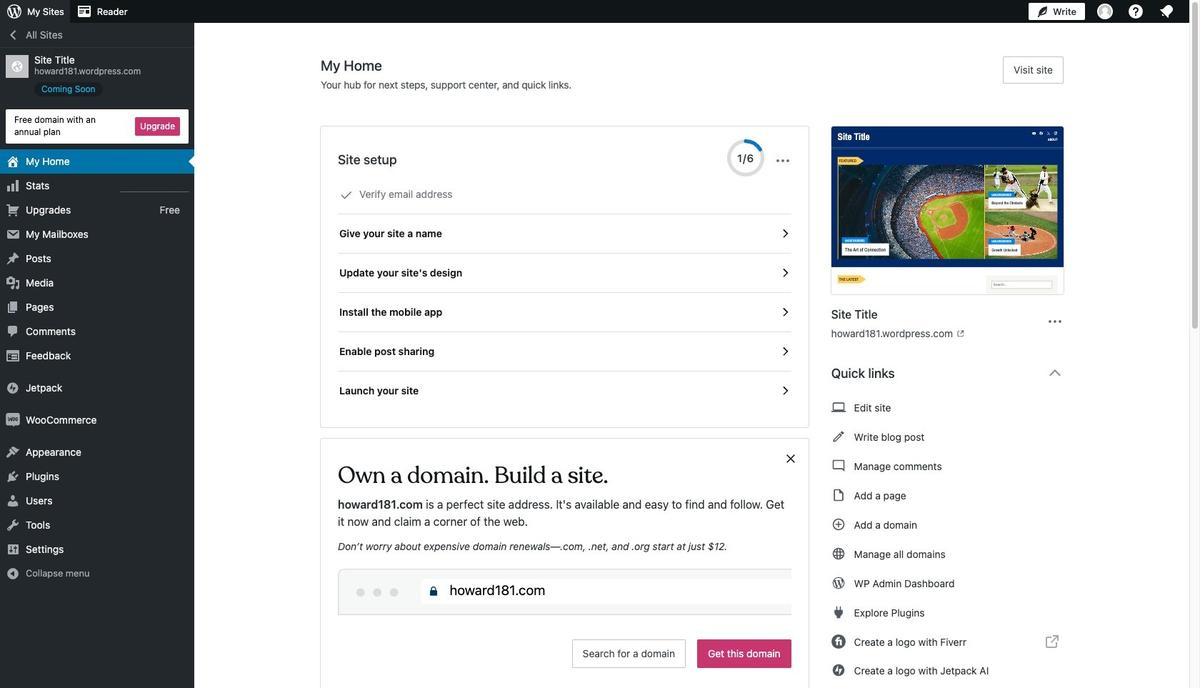 Task type: locate. For each thing, give the bounding box(es) containing it.
3 task enabled image from the top
[[779, 306, 792, 319]]

help image
[[1128, 3, 1145, 20]]

1 task enabled image from the top
[[779, 227, 792, 240]]

5 task enabled image from the top
[[779, 384, 792, 397]]

mode_comment image
[[832, 457, 846, 475]]

launchpad checklist element
[[338, 175, 792, 410]]

dismiss settings image
[[774, 152, 792, 169]]

manage your notifications image
[[1158, 3, 1176, 20]]

img image
[[6, 381, 20, 395], [6, 413, 20, 427]]

1 vertical spatial img image
[[6, 413, 20, 427]]

2 task enabled image from the top
[[779, 267, 792, 279]]

2 img image from the top
[[6, 413, 20, 427]]

task enabled image
[[779, 227, 792, 240], [779, 267, 792, 279], [779, 306, 792, 319], [779, 345, 792, 358], [779, 384, 792, 397]]

0 vertical spatial img image
[[6, 381, 20, 395]]

main content
[[321, 56, 1076, 688]]

1 img image from the top
[[6, 381, 20, 395]]

progress bar
[[727, 139, 764, 177]]



Task type: vqa. For each thing, say whether or not it's contained in the screenshot.
menu
no



Task type: describe. For each thing, give the bounding box(es) containing it.
more options for site site title image
[[1047, 313, 1064, 330]]

my profile image
[[1098, 4, 1113, 19]]

edit image
[[832, 428, 846, 445]]

4 task enabled image from the top
[[779, 345, 792, 358]]

dismiss domain name promotion image
[[784, 450, 797, 467]]

insert_drive_file image
[[832, 487, 846, 504]]

highest hourly views 0 image
[[121, 183, 189, 192]]

laptop image
[[832, 399, 846, 416]]



